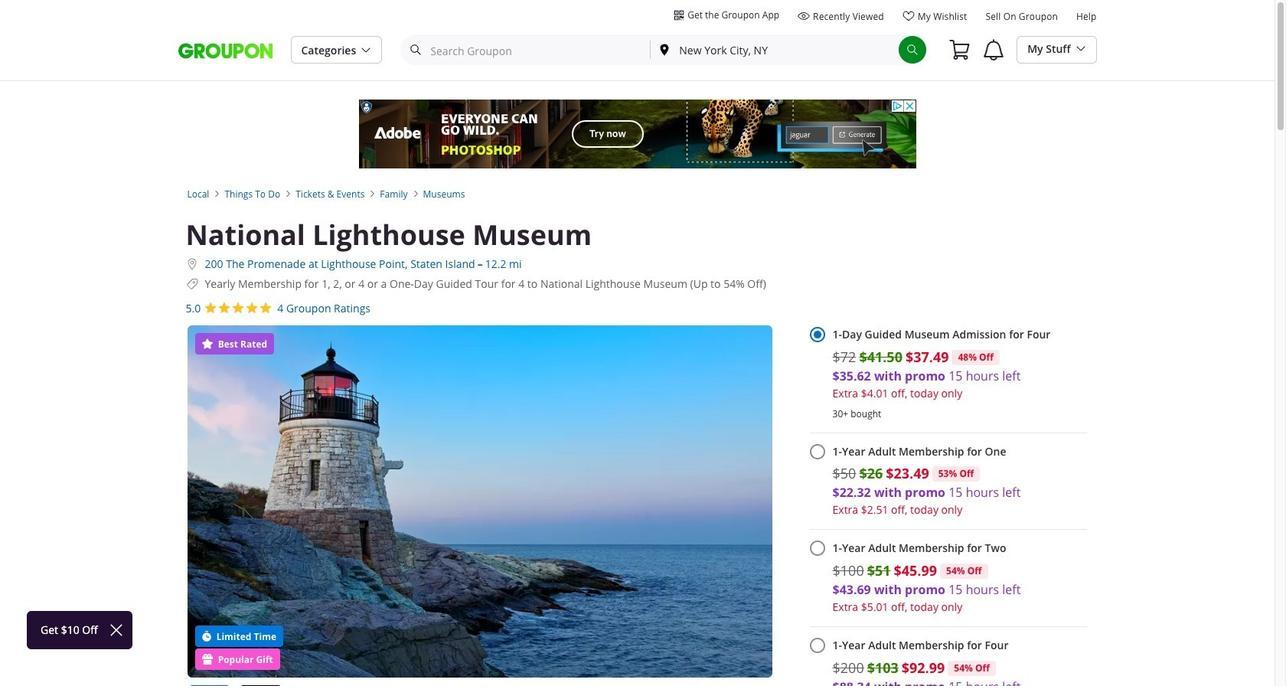 Task type: vqa. For each thing, say whether or not it's contained in the screenshot.
West associated with $75
no



Task type: locate. For each thing, give the bounding box(es) containing it.
1 vertical spatial subtitle info image
[[186, 278, 198, 290]]

groupon image
[[178, 42, 272, 59]]

Search Groupon search field
[[402, 36, 650, 64]]

notifications inbox image
[[982, 38, 1006, 62]]

search image
[[907, 44, 919, 56]]

0 vertical spatial subtitle info image
[[186, 258, 198, 270]]

2 subtitle info image from the top
[[186, 278, 198, 290]]

Search Groupon search field
[[401, 34, 928, 65]]

subtitle info image
[[186, 258, 198, 270], [186, 278, 198, 290]]



Task type: describe. For each thing, give the bounding box(es) containing it.
New York City, NY search field
[[651, 36, 899, 64]]

advertisement element
[[359, 100, 916, 168]]

1 subtitle info image from the top
[[186, 258, 198, 270]]

search element
[[899, 36, 927, 64]]



